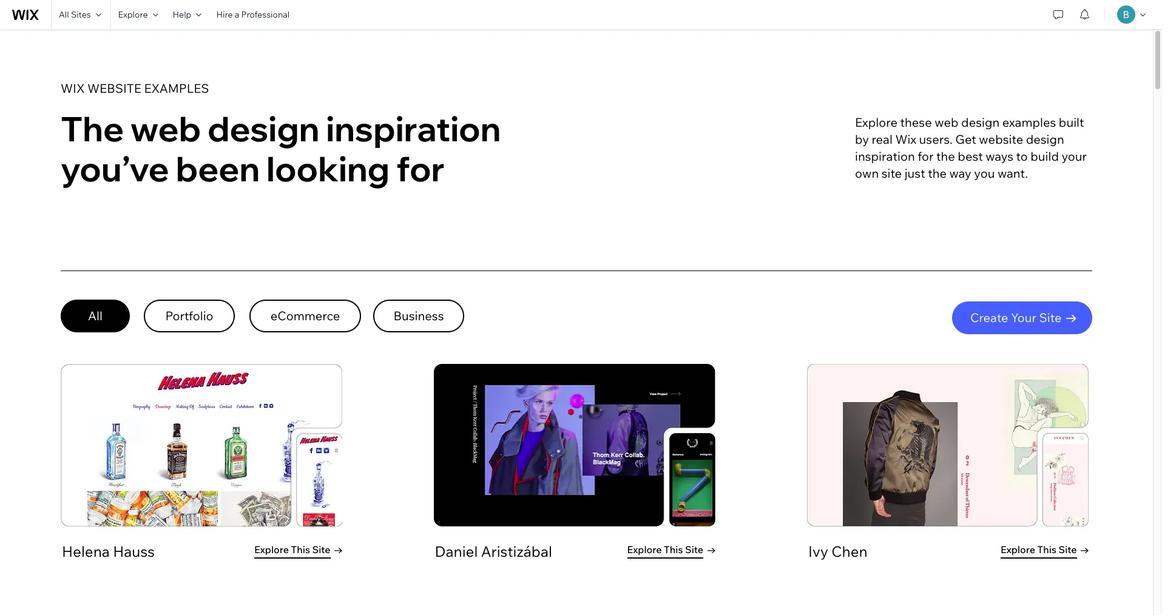 Task type: describe. For each thing, give the bounding box(es) containing it.
help
[[173, 9, 191, 20]]

explore
[[118, 9, 148, 20]]

help button
[[165, 0, 209, 29]]

a
[[235, 9, 239, 20]]



Task type: locate. For each thing, give the bounding box(es) containing it.
all
[[59, 9, 69, 20]]

hire
[[216, 9, 233, 20]]

hire a professional link
[[209, 0, 297, 29]]

hire a professional
[[216, 9, 290, 20]]

professional
[[241, 9, 290, 20]]

all sites
[[59, 9, 91, 20]]

sites
[[71, 9, 91, 20]]



Task type: vqa. For each thing, say whether or not it's contained in the screenshot.
all
yes



